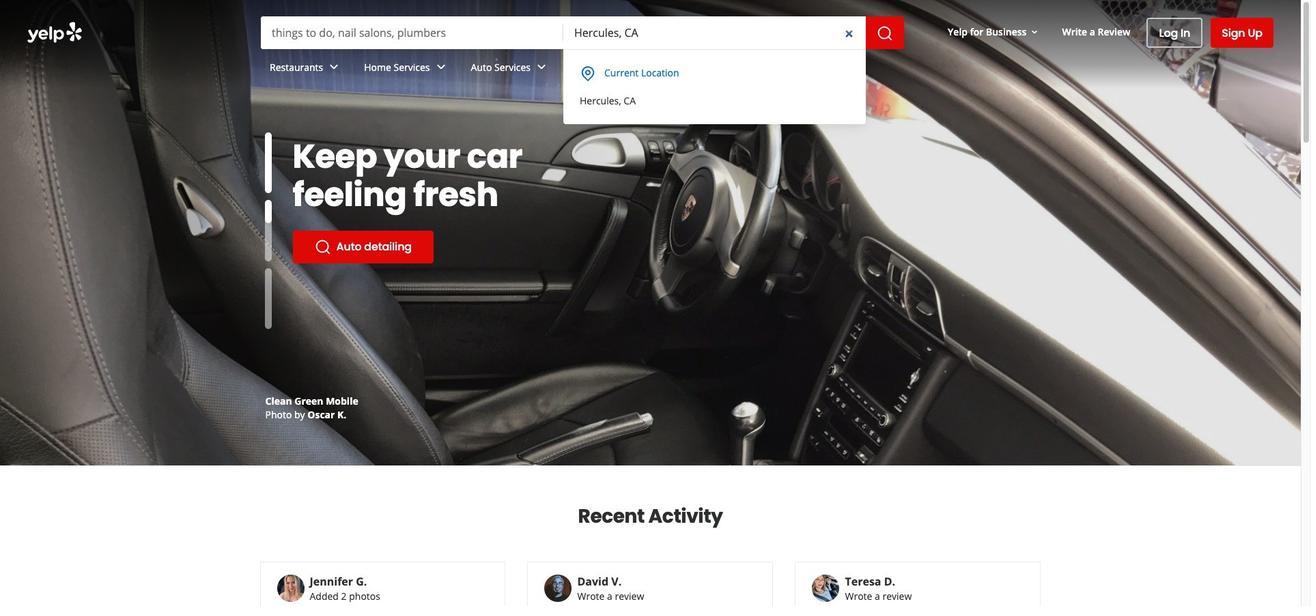 Task type: locate. For each thing, give the bounding box(es) containing it.
24 search v2 image
[[315, 239, 331, 255]]

  text field
[[564, 16, 866, 49]]

photo of teresa d. image
[[812, 575, 840, 602]]

business categories element
[[259, 49, 1274, 89]]

address, neighborhood, city, state or zip search field
[[564, 16, 866, 49]]

0 horizontal spatial 24 chevron down v2 image
[[326, 59, 342, 75]]

1 horizontal spatial 24 chevron down v2 image
[[433, 59, 449, 75]]

2 24 chevron down v2 image from the left
[[433, 59, 449, 75]]

none field things to do, nail salons, plumbers
[[261, 16, 564, 49]]

2 horizontal spatial 24 chevron down v2 image
[[534, 59, 550, 75]]

photo of jennifer g. image
[[277, 575, 304, 602]]

None field
[[261, 16, 564, 49], [564, 16, 866, 49], [564, 16, 866, 49]]

None search field
[[0, 0, 1301, 124], [261, 16, 904, 49], [0, 0, 1301, 124], [261, 16, 904, 49]]

24 chevron down v2 image
[[598, 59, 615, 75]]

things to do, nail salons, plumbers search field
[[261, 16, 564, 49]]

24 chevron down v2 image
[[326, 59, 342, 75], [433, 59, 449, 75], [534, 59, 550, 75]]

select slide image
[[265, 133, 272, 194]]

3 24 chevron down v2 image from the left
[[534, 59, 550, 75]]



Task type: vqa. For each thing, say whether or not it's contained in the screenshot.
things to do, nail salons, plumbers field
yes



Task type: describe. For each thing, give the bounding box(es) containing it.
16 chevron down v2 image
[[1030, 27, 1041, 37]]

explore recent activity section section
[[249, 467, 1052, 607]]

photo of david v. image
[[545, 575, 572, 602]]

search image
[[877, 25, 893, 42]]

24 marker v2 image
[[580, 66, 596, 82]]

1 24 chevron down v2 image from the left
[[326, 59, 342, 75]]



